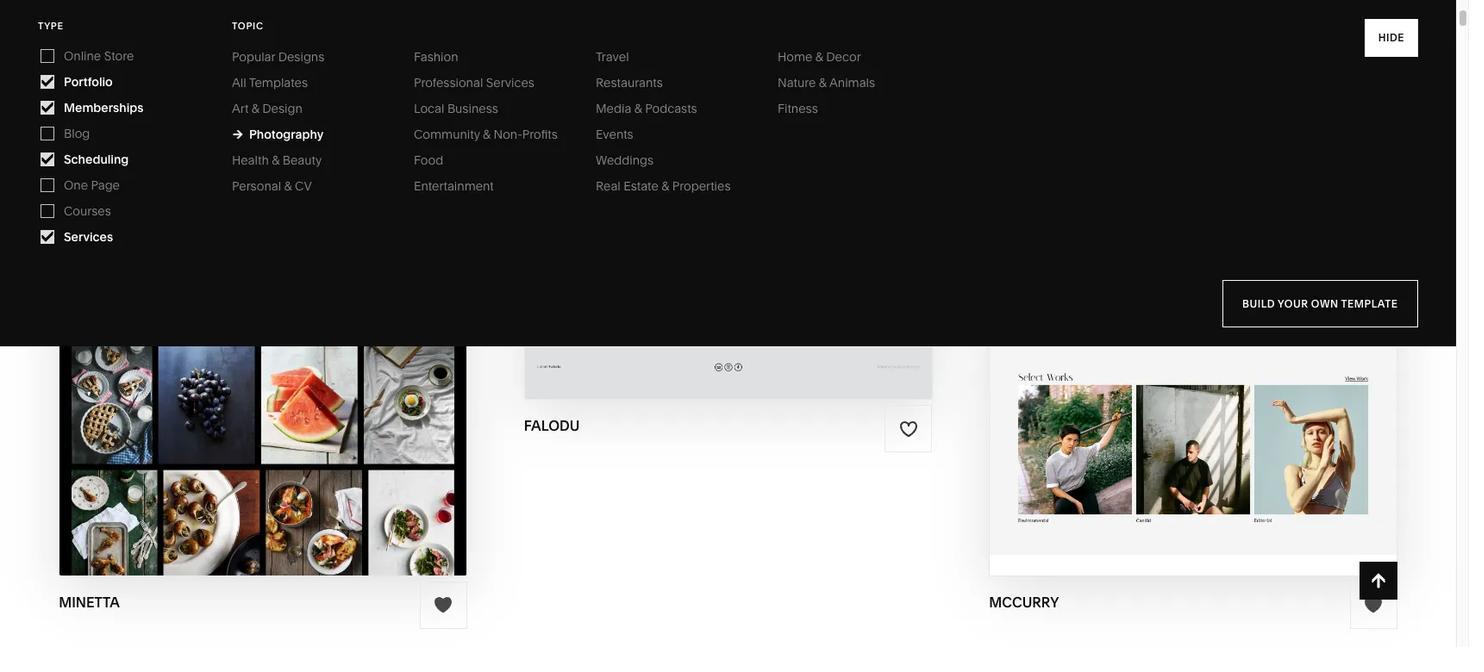 Task type: locate. For each thing, give the bounding box(es) containing it.
& for decor
[[815, 49, 823, 65]]

design
[[262, 101, 302, 116]]

build your own template button
[[1223, 280, 1418, 328]]

podcasts
[[645, 101, 697, 116]]

nature & animals link
[[778, 75, 892, 91]]

mccurry
[[989, 594, 1059, 611]]

& left cv
[[284, 178, 292, 194]]

&
[[815, 49, 823, 65], [819, 75, 827, 91], [252, 101, 259, 116], [634, 101, 642, 116], [483, 127, 491, 142], [272, 153, 280, 168], [284, 178, 292, 194], [662, 178, 669, 194]]

& right health
[[272, 153, 280, 168]]

designs
[[278, 49, 324, 65]]

& right nature
[[819, 75, 827, 91]]

restaurants
[[596, 75, 663, 91]]

animals
[[829, 75, 875, 91]]

type
[[38, 20, 64, 32]]

all templates
[[232, 75, 308, 91]]

media
[[596, 101, 631, 116]]

personal
[[232, 178, 281, 194]]

fitness link
[[778, 101, 835, 116]]

entertainment
[[414, 178, 494, 194]]

beauty
[[282, 153, 322, 168]]

business
[[447, 101, 498, 116]]

food link
[[414, 153, 461, 168]]

scheduling
[[64, 152, 129, 167]]

services down "courses"
[[64, 229, 113, 245]]

& right media
[[634, 101, 642, 116]]

photography link
[[232, 127, 324, 142]]

estate
[[624, 178, 659, 194]]

hide button
[[1365, 19, 1418, 57]]

falodu image
[[525, 33, 931, 399]]

topic
[[232, 20, 264, 32]]

falodu element
[[525, 33, 931, 399]]

mccurry image
[[990, 33, 1397, 575]]

online
[[64, 48, 101, 64]]

events link
[[596, 127, 651, 142]]

portfolio
[[64, 74, 113, 90]]

& for beauty
[[272, 153, 280, 168]]

local business
[[414, 101, 498, 116]]

services up the business
[[486, 75, 535, 91]]

professional
[[414, 75, 483, 91]]

own
[[1312, 297, 1339, 310]]

online store
[[64, 48, 134, 64]]

templates
[[249, 75, 308, 91]]

weddings
[[596, 153, 654, 168]]

home
[[778, 49, 812, 65]]

travel
[[596, 49, 629, 65]]

1 horizontal spatial services
[[486, 75, 535, 91]]

& right estate
[[662, 178, 669, 194]]

& left non- on the left top
[[483, 127, 491, 142]]

& right art
[[252, 101, 259, 116]]

all
[[232, 75, 246, 91]]

services
[[486, 75, 535, 91], [64, 229, 113, 245]]

& for cv
[[284, 178, 292, 194]]

mccurry element
[[990, 33, 1397, 575]]

personal & cv link
[[232, 178, 329, 194]]

home & decor link
[[778, 49, 878, 65]]

remove mccurry from your favorites list image
[[1364, 596, 1383, 615]]

popular designs
[[232, 49, 324, 65]]

decor
[[826, 49, 861, 65]]

one page
[[64, 178, 120, 193]]

template
[[1342, 297, 1398, 310]]

weddings link
[[596, 153, 671, 168]]

& right home
[[815, 49, 823, 65]]

professional services
[[414, 75, 535, 91]]

memberships
[[64, 100, 144, 116]]

1 vertical spatial services
[[64, 229, 113, 245]]

properties
[[672, 178, 731, 194]]

non-
[[494, 127, 522, 142]]

courses
[[64, 203, 111, 219]]



Task type: vqa. For each thing, say whether or not it's contained in the screenshot.
the Laurie to the bottom
no



Task type: describe. For each thing, give the bounding box(es) containing it.
build
[[1243, 297, 1276, 310]]

art & design link
[[232, 101, 320, 116]]

fashion link
[[414, 49, 476, 65]]

personal & cv
[[232, 178, 312, 194]]

art & design
[[232, 101, 302, 116]]

remove minetta from your favorites list image
[[434, 596, 453, 615]]

health
[[232, 153, 269, 168]]

0 horizontal spatial services
[[64, 229, 113, 245]]

nature
[[778, 75, 816, 91]]

& for animals
[[819, 75, 827, 91]]

& for podcasts
[[634, 101, 642, 116]]

food
[[414, 153, 443, 168]]

hide
[[1378, 31, 1404, 44]]

& for design
[[252, 101, 259, 116]]

community & non-profits
[[414, 127, 558, 142]]

restaurants link
[[596, 75, 680, 91]]

events
[[596, 127, 633, 142]]

community
[[414, 127, 480, 142]]

back to top image
[[1369, 572, 1388, 591]]

health & beauty link
[[232, 153, 339, 168]]

& for non-
[[483, 127, 491, 142]]

fitness
[[778, 101, 818, 116]]

store
[[104, 48, 134, 64]]

popular designs link
[[232, 49, 342, 65]]

real estate & properties link
[[596, 178, 748, 194]]

health & beauty
[[232, 153, 322, 168]]

blog
[[64, 126, 90, 141]]

media & podcasts link
[[596, 101, 715, 116]]

one
[[64, 178, 88, 193]]

profits
[[522, 127, 558, 142]]

page
[[91, 178, 120, 193]]

photography
[[249, 127, 324, 142]]

professional services link
[[414, 75, 552, 91]]

community & non-profits link
[[414, 127, 575, 142]]

minetta
[[59, 594, 120, 611]]

minetta element
[[60, 33, 466, 575]]

nature & animals
[[778, 75, 875, 91]]

local
[[414, 101, 444, 116]]

real estate & properties
[[596, 178, 731, 194]]

cv
[[295, 178, 312, 194]]

falodu
[[524, 417, 580, 435]]

home & decor
[[778, 49, 861, 65]]

travel link
[[596, 49, 646, 65]]

build your own template
[[1243, 297, 1398, 310]]

your
[[1278, 297, 1309, 310]]

all templates link
[[232, 75, 325, 91]]

art
[[232, 101, 249, 116]]

real
[[596, 178, 621, 194]]

fashion
[[414, 49, 458, 65]]

minetta image
[[60, 33, 466, 575]]

add falodu to your favorites list image
[[899, 420, 918, 439]]

local business link
[[414, 101, 515, 116]]

media & podcasts
[[596, 101, 697, 116]]

0 vertical spatial services
[[486, 75, 535, 91]]

popular
[[232, 49, 275, 65]]

entertainment link
[[414, 178, 511, 194]]



